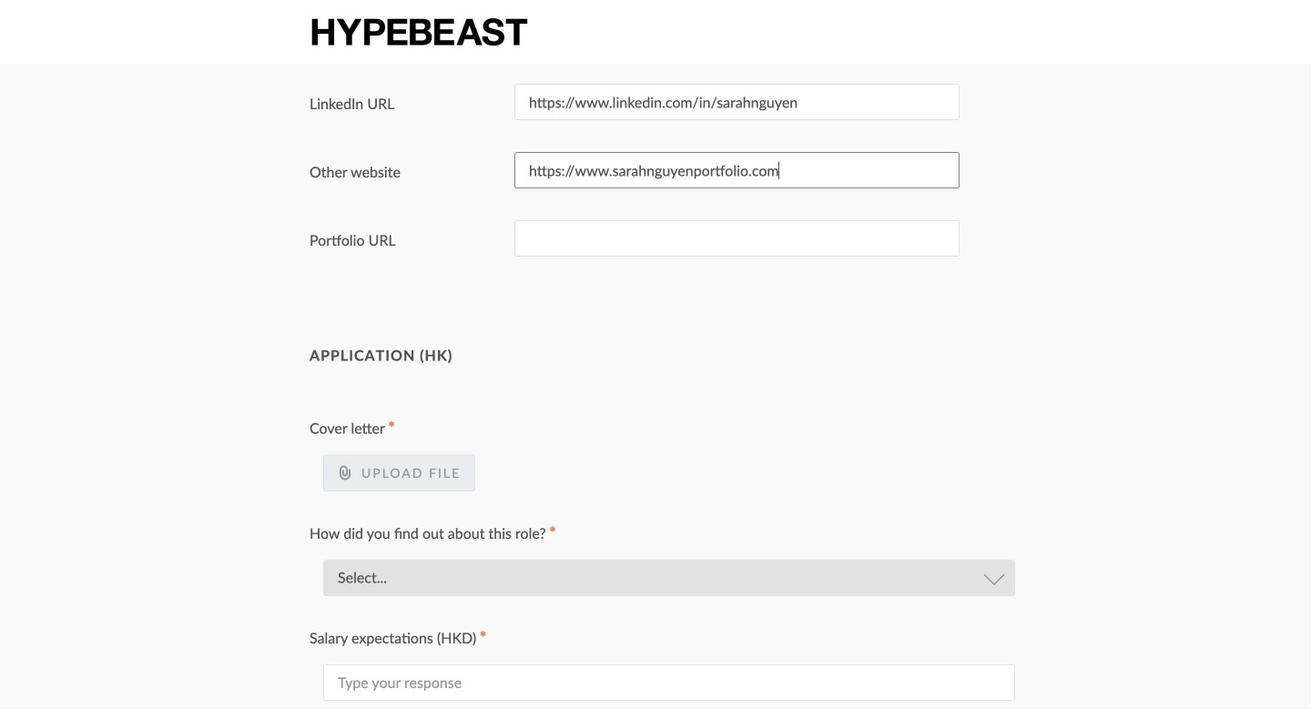 Task type: locate. For each thing, give the bounding box(es) containing it.
Type your response text field
[[323, 665, 1016, 701]]

None text field
[[515, 84, 960, 120], [515, 152, 960, 189], [515, 221, 960, 257], [515, 84, 960, 120], [515, 152, 960, 189], [515, 221, 960, 257]]

paperclip image
[[338, 466, 353, 481]]

hypebeast logo image
[[310, 16, 530, 48]]



Task type: vqa. For each thing, say whether or not it's contained in the screenshot.
text box
yes



